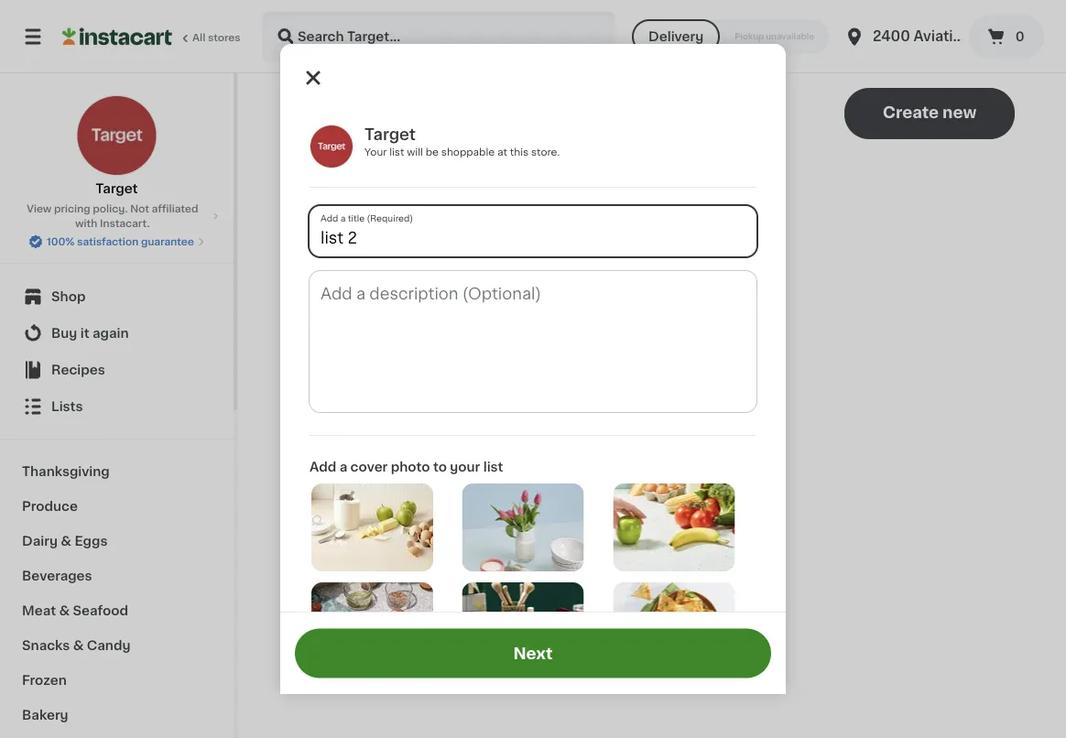 Task type: locate. For each thing, give the bounding box(es) containing it.
a small white vase of pink tulips, a stack of 3 white bowls, and a rolled napkin. image
[[463, 484, 585, 572]]

0 vertical spatial list
[[390, 147, 405, 157]]

lists
[[51, 401, 83, 413], [541, 401, 571, 413]]

a person touching an apple, a banana, a bunch of tomatoes, and an assortment of other vegetables on a counter. image
[[614, 484, 735, 572]]

thanksgiving
[[22, 466, 110, 478]]

your down lists
[[365, 147, 387, 157]]

snacks & candy link
[[11, 629, 223, 664]]

list
[[390, 147, 405, 157], [484, 461, 504, 474]]

beverages link
[[11, 559, 223, 594]]

all down "your lists"
[[312, 151, 328, 164]]

Add a title (Required) text field
[[310, 206, 757, 257]]

all left stores
[[192, 33, 206, 43]]

1 horizontal spatial your
[[365, 147, 387, 157]]

satisfaction
[[77, 237, 139, 247]]

recipes link
[[11, 352, 223, 389]]

0 horizontal spatial will
[[407, 147, 423, 157]]

target logo image
[[77, 95, 157, 176], [310, 125, 354, 169]]

lists left you
[[541, 401, 571, 413]]

dairy & eggs link
[[11, 524, 223, 559]]

be left 'saved' in the right of the page
[[671, 401, 687, 413]]

create new button
[[845, 88, 1016, 139]]

0 vertical spatial will
[[407, 147, 423, 157]]

target inside target your list will be shoppable at this store.
[[365, 127, 416, 143]]

all inside all stores link
[[192, 33, 206, 43]]

None text field
[[310, 271, 757, 412]]

photo
[[391, 461, 430, 474]]

add a cover photo to your list
[[310, 461, 504, 474]]

target inside target link
[[96, 182, 138, 195]]

& right "meat"
[[59, 605, 70, 618]]

your
[[290, 100, 354, 126], [365, 147, 387, 157]]

frozen link
[[11, 664, 223, 698]]

& left eggs
[[61, 535, 71, 548]]

1 vertical spatial &
[[59, 605, 70, 618]]

eggs
[[75, 535, 108, 548]]

candy
[[87, 640, 131, 653]]

& for snacks
[[73, 640, 84, 653]]

100% satisfaction guarantee
[[47, 237, 194, 247]]

1 vertical spatial all
[[312, 151, 328, 164]]

target logo image inside list_add_items dialog
[[310, 125, 354, 169]]

created
[[370, 151, 424, 164]]

delivery
[[649, 30, 704, 43]]

target logo image left lists
[[310, 125, 354, 169]]

0 vertical spatial target
[[365, 127, 416, 143]]

target down lists
[[365, 127, 416, 143]]

will
[[407, 147, 423, 157], [647, 401, 667, 413]]

target up policy.
[[96, 182, 138, 195]]

store.
[[532, 147, 560, 157]]

list right your
[[484, 461, 504, 474]]

all inside all button
[[312, 151, 328, 164]]

2 lists from the left
[[541, 401, 571, 413]]

a person with white painted nails grinding some spices with a mortar and pestle. image
[[312, 583, 434, 671]]

beverages
[[22, 570, 92, 583]]

your up all button
[[290, 100, 354, 126]]

meat & seafood link
[[11, 594, 223, 629]]

cover
[[351, 461, 388, 474]]

0 horizontal spatial all
[[192, 33, 206, 43]]

0 vertical spatial all
[[192, 33, 206, 43]]

target your list will be shoppable at this store.
[[365, 127, 560, 157]]

dairy
[[22, 535, 58, 548]]

& for dairy
[[61, 535, 71, 548]]

0 vertical spatial &
[[61, 535, 71, 548]]

1 horizontal spatial target
[[365, 127, 416, 143]]

meat
[[22, 605, 56, 618]]

a jar of flour, a stick of sliced butter, 3 granny smith apples, a carton of 7 eggs. image
[[312, 484, 434, 572]]

view
[[27, 204, 52, 214]]

be for lists
[[671, 401, 687, 413]]

will inside target your list will be shoppable at this store.
[[407, 147, 423, 157]]

pricing
[[54, 204, 90, 214]]

100% satisfaction guarantee button
[[29, 231, 205, 249]]

at
[[498, 147, 508, 157]]

buy
[[51, 327, 77, 340]]

will left by
[[407, 147, 423, 157]]

delivery button
[[633, 19, 721, 54]]

& left candy
[[73, 640, 84, 653]]

1 horizontal spatial will
[[647, 401, 667, 413]]

1 horizontal spatial list
[[484, 461, 504, 474]]

bakery link
[[11, 698, 223, 733]]

1 vertical spatial your
[[365, 147, 387, 157]]

None search field
[[262, 11, 616, 62]]

lists for lists you create will be saved here.
[[541, 401, 571, 413]]

2400 aviation dr button
[[844, 11, 992, 62]]

1 horizontal spatial all
[[312, 151, 328, 164]]

&
[[61, 535, 71, 548], [59, 605, 70, 618], [73, 640, 84, 653]]

target for target your list will be shoppable at this store.
[[365, 127, 416, 143]]

list left by
[[390, 147, 405, 157]]

2400
[[874, 30, 911, 43]]

produce link
[[11, 489, 223, 524]]

0 horizontal spatial be
[[426, 147, 439, 157]]

list inside target your list will be shoppable at this store.
[[390, 147, 405, 157]]

be left me
[[426, 147, 439, 157]]

1 vertical spatial be
[[671, 401, 687, 413]]

0 vertical spatial your
[[290, 100, 354, 126]]

lists you create will be saved here.
[[541, 401, 764, 413]]

dairy & eggs
[[22, 535, 108, 548]]

bowl of nachos covered in cheese. image
[[614, 583, 735, 671]]

lists inside "link"
[[51, 401, 83, 413]]

will for target
[[407, 147, 423, 157]]

me
[[447, 151, 468, 164]]

1 vertical spatial target
[[96, 182, 138, 195]]

be
[[426, 147, 439, 157], [671, 401, 687, 413]]

1 horizontal spatial lists
[[541, 401, 571, 413]]

policy.
[[93, 204, 128, 214]]

aviation
[[914, 30, 972, 43]]

view pricing policy. not affiliated with instacart.
[[27, 204, 198, 229]]

2 vertical spatial &
[[73, 640, 84, 653]]

0 horizontal spatial lists
[[51, 401, 83, 413]]

1 horizontal spatial be
[[671, 401, 687, 413]]

1 lists from the left
[[51, 401, 83, 413]]

0 vertical spatial be
[[426, 147, 439, 157]]

it
[[80, 327, 89, 340]]

target logo image up policy.
[[77, 95, 157, 176]]

will right create
[[647, 401, 667, 413]]

0 horizontal spatial list
[[390, 147, 405, 157]]

0 horizontal spatial target
[[96, 182, 138, 195]]

be inside target your list will be shoppable at this store.
[[426, 147, 439, 157]]

lists down recipes
[[51, 401, 83, 413]]

all
[[192, 33, 206, 43], [312, 151, 328, 164]]

target
[[365, 127, 416, 143], [96, 182, 138, 195]]

1 vertical spatial will
[[647, 401, 667, 413]]

2400 aviation dr
[[874, 30, 992, 43]]

1 vertical spatial list
[[484, 461, 504, 474]]

shoppable
[[442, 147, 495, 157]]

guarantee
[[141, 237, 194, 247]]

instacart logo image
[[62, 26, 172, 48]]

1 horizontal spatial target logo image
[[310, 125, 354, 169]]

instacart.
[[100, 219, 150, 229]]

a tabletop of makeup, skincare, and beauty products. image
[[463, 583, 585, 671]]



Task type: vqa. For each thing, say whether or not it's contained in the screenshot.
Create new button
yes



Task type: describe. For each thing, give the bounding box(es) containing it.
a
[[340, 461, 348, 474]]

stores
[[208, 33, 241, 43]]

new
[[943, 105, 977, 121]]

shop link
[[11, 279, 223, 315]]

all button
[[293, 143, 346, 172]]

your
[[450, 461, 481, 474]]

created by me
[[370, 151, 468, 164]]

create
[[602, 401, 644, 413]]

again
[[93, 327, 129, 340]]

produce
[[22, 500, 78, 513]]

lists for lists
[[51, 401, 83, 413]]

0
[[1016, 30, 1025, 43]]

dr
[[975, 30, 992, 43]]

& for meat
[[59, 605, 70, 618]]

target link
[[77, 95, 157, 198]]

with
[[75, 219, 97, 229]]

your inside target your list will be shoppable at this store.
[[365, 147, 387, 157]]

add
[[310, 461, 337, 474]]

view pricing policy. not affiliated with instacart. link
[[15, 202, 219, 231]]

not
[[130, 204, 149, 214]]

lists
[[360, 100, 419, 126]]

frozen
[[22, 675, 67, 687]]

by
[[427, 151, 444, 164]]

affiliated
[[152, 204, 198, 214]]

shop
[[51, 291, 86, 303]]

will for lists
[[647, 401, 667, 413]]

snacks
[[22, 640, 70, 653]]

all stores
[[192, 33, 241, 43]]

list_add_items dialog
[[280, 44, 786, 739]]

next button
[[295, 629, 772, 679]]

buy it again
[[51, 327, 129, 340]]

0 button
[[970, 15, 1045, 59]]

here.
[[732, 401, 764, 413]]

you
[[575, 401, 599, 413]]

seafood
[[73, 605, 128, 618]]

thanksgiving link
[[11, 455, 223, 489]]

recipes
[[51, 364, 105, 377]]

your lists
[[290, 100, 419, 126]]

to
[[433, 461, 447, 474]]

lists link
[[11, 389, 223, 425]]

be for target
[[426, 147, 439, 157]]

meat & seafood
[[22, 605, 128, 618]]

snacks & candy
[[22, 640, 131, 653]]

all for all stores
[[192, 33, 206, 43]]

this
[[510, 147, 529, 157]]

bakery
[[22, 709, 68, 722]]

buy it again link
[[11, 315, 223, 352]]

service type group
[[633, 19, 830, 54]]

create
[[883, 105, 940, 121]]

all stores link
[[62, 11, 242, 62]]

0 horizontal spatial your
[[290, 100, 354, 126]]

target for target
[[96, 182, 138, 195]]

100%
[[47, 237, 75, 247]]

all for all
[[312, 151, 328, 164]]

saved
[[691, 401, 729, 413]]

create new
[[883, 105, 977, 121]]

created by me button
[[354, 143, 485, 172]]

0 horizontal spatial target logo image
[[77, 95, 157, 176]]

next
[[514, 646, 553, 662]]



